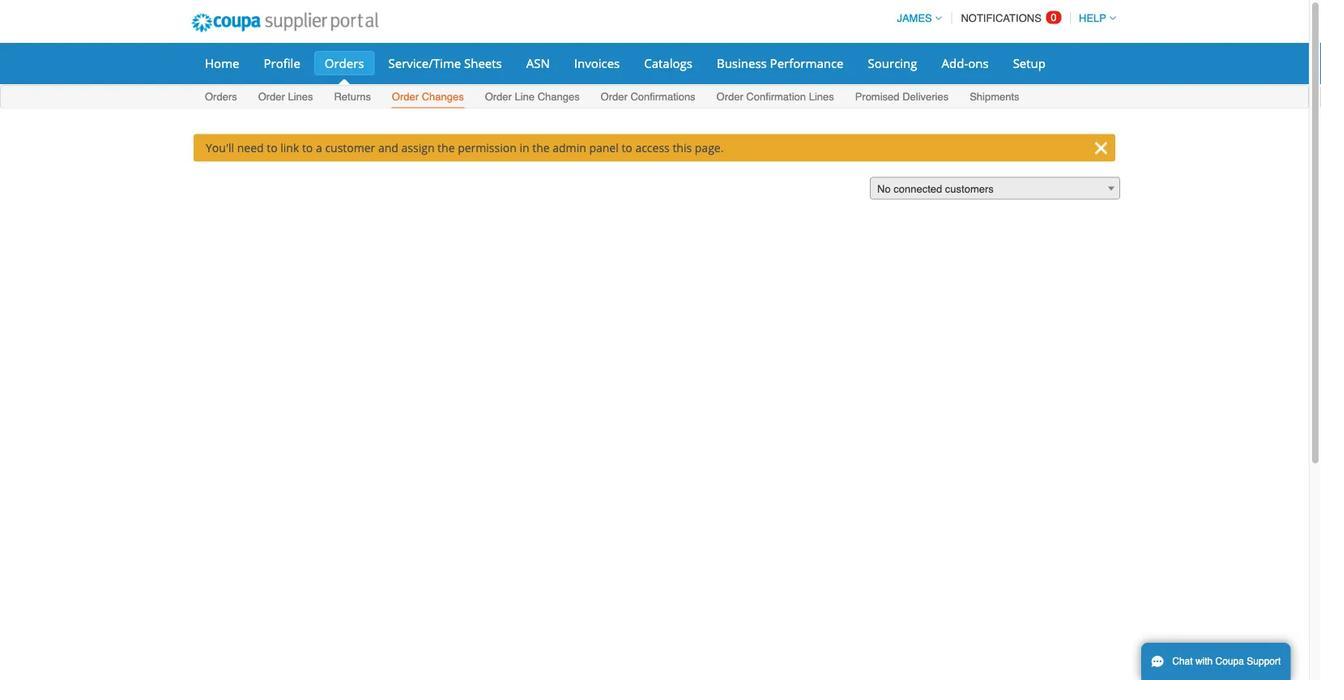 Task type: describe. For each thing, give the bounding box(es) containing it.
and
[[378, 140, 398, 156]]

assign
[[401, 140, 435, 156]]

home
[[205, 55, 239, 71]]

panel
[[589, 140, 619, 156]]

help link
[[1072, 12, 1116, 24]]

No connected customers text field
[[871, 178, 1120, 200]]

2 lines from the left
[[809, 91, 834, 103]]

business
[[717, 55, 767, 71]]

2 to from the left
[[302, 140, 313, 156]]

order for order lines
[[258, 91, 285, 103]]

asn
[[526, 55, 550, 71]]

1 lines from the left
[[288, 91, 313, 103]]

profile link
[[253, 51, 311, 75]]

order line changes link
[[484, 87, 581, 108]]

profile
[[264, 55, 300, 71]]

deliveries
[[903, 91, 949, 103]]

confirmations
[[631, 91, 696, 103]]

2 the from the left
[[532, 140, 550, 156]]

business performance
[[717, 55, 844, 71]]

order line changes
[[485, 91, 580, 103]]

1 to from the left
[[267, 140, 278, 156]]

No connected customers field
[[870, 177, 1120, 200]]

sheets
[[464, 55, 502, 71]]

invoices link
[[564, 51, 630, 75]]

confirmation
[[746, 91, 806, 103]]

chat
[[1172, 656, 1193, 668]]

0
[[1051, 11, 1057, 23]]

order confirmations link
[[600, 87, 696, 108]]

add-ons link
[[931, 51, 999, 75]]

setup link
[[1003, 51, 1056, 75]]

sourcing link
[[857, 51, 928, 75]]

support
[[1247, 656, 1281, 668]]

coupa
[[1216, 656, 1244, 668]]

you'll
[[206, 140, 234, 156]]

catalogs link
[[634, 51, 703, 75]]

1 horizontal spatial orders
[[325, 55, 364, 71]]

2 changes from the left
[[538, 91, 580, 103]]

access
[[635, 140, 670, 156]]

order for order confirmations
[[601, 91, 628, 103]]

service/time sheets
[[388, 55, 502, 71]]

order confirmation lines
[[717, 91, 834, 103]]

in
[[520, 140, 529, 156]]

link
[[280, 140, 299, 156]]

shipments link
[[969, 87, 1020, 108]]

order changes
[[392, 91, 464, 103]]

add-
[[942, 55, 968, 71]]

promised
[[855, 91, 900, 103]]

page.
[[695, 140, 724, 156]]

promised deliveries
[[855, 91, 949, 103]]

notifications 0
[[961, 11, 1057, 24]]

performance
[[770, 55, 844, 71]]

no
[[877, 183, 891, 195]]

order lines
[[258, 91, 313, 103]]

james link
[[890, 12, 942, 24]]



Task type: vqa. For each thing, say whether or not it's contained in the screenshot.
the top "Search areas..." TEXT FIELD
no



Task type: locate. For each thing, give the bounding box(es) containing it.
0 vertical spatial orders link
[[314, 51, 375, 75]]

a
[[316, 140, 322, 156]]

lines down profile link
[[288, 91, 313, 103]]

orders down the home link
[[205, 91, 237, 103]]

order inside order lines link
[[258, 91, 285, 103]]

order down profile link
[[258, 91, 285, 103]]

to
[[267, 140, 278, 156], [302, 140, 313, 156], [622, 140, 633, 156]]

customer
[[325, 140, 375, 156]]

0 horizontal spatial orders link
[[204, 87, 238, 108]]

you'll need to link to a customer and assign the permission in the admin panel to access this page.
[[206, 140, 724, 156]]

shipments
[[970, 91, 1020, 103]]

business performance link
[[706, 51, 854, 75]]

returns
[[334, 91, 371, 103]]

0 horizontal spatial to
[[267, 140, 278, 156]]

1 the from the left
[[438, 140, 455, 156]]

changes right line at the left top
[[538, 91, 580, 103]]

promised deliveries link
[[854, 87, 950, 108]]

1 horizontal spatial lines
[[809, 91, 834, 103]]

chat with coupa support
[[1172, 656, 1281, 668]]

lines down performance
[[809, 91, 834, 103]]

no connected customers
[[877, 183, 994, 195]]

chat with coupa support button
[[1141, 643, 1291, 680]]

with
[[1196, 656, 1213, 668]]

ons
[[968, 55, 989, 71]]

orders link up returns
[[314, 51, 375, 75]]

sourcing
[[868, 55, 917, 71]]

1 vertical spatial orders link
[[204, 87, 238, 108]]

order for order changes
[[392, 91, 419, 103]]

home link
[[194, 51, 250, 75]]

order for order line changes
[[485, 91, 512, 103]]

catalogs
[[644, 55, 693, 71]]

0 horizontal spatial changes
[[422, 91, 464, 103]]

order confirmation lines link
[[716, 87, 835, 108]]

0 vertical spatial orders
[[325, 55, 364, 71]]

changes down "service/time sheets" 'link'
[[422, 91, 464, 103]]

james
[[897, 12, 932, 24]]

order left line at the left top
[[485, 91, 512, 103]]

1 vertical spatial orders
[[205, 91, 237, 103]]

4 order from the left
[[601, 91, 628, 103]]

order inside order line changes link
[[485, 91, 512, 103]]

1 changes from the left
[[422, 91, 464, 103]]

order inside order changes link
[[392, 91, 419, 103]]

0 horizontal spatial orders
[[205, 91, 237, 103]]

navigation containing notifications 0
[[890, 2, 1116, 34]]

orders
[[325, 55, 364, 71], [205, 91, 237, 103]]

line
[[515, 91, 535, 103]]

navigation
[[890, 2, 1116, 34]]

order down invoices link
[[601, 91, 628, 103]]

to right 'panel'
[[622, 140, 633, 156]]

service/time sheets link
[[378, 51, 513, 75]]

service/time
[[388, 55, 461, 71]]

order lines link
[[257, 87, 314, 108]]

admin
[[553, 140, 586, 156]]

the right assign
[[438, 140, 455, 156]]

invoices
[[574, 55, 620, 71]]

1 horizontal spatial orders link
[[314, 51, 375, 75]]

to left a
[[302, 140, 313, 156]]

0 horizontal spatial lines
[[288, 91, 313, 103]]

1 horizontal spatial the
[[532, 140, 550, 156]]

order
[[258, 91, 285, 103], [392, 91, 419, 103], [485, 91, 512, 103], [601, 91, 628, 103], [717, 91, 743, 103]]

order inside order confirmations link
[[601, 91, 628, 103]]

the right 'in'
[[532, 140, 550, 156]]

1 horizontal spatial changes
[[538, 91, 580, 103]]

connected
[[894, 183, 942, 195]]

orders link down the home link
[[204, 87, 238, 108]]

need
[[237, 140, 264, 156]]

setup
[[1013, 55, 1046, 71]]

customers
[[945, 183, 994, 195]]

the
[[438, 140, 455, 156], [532, 140, 550, 156]]

order for order confirmation lines
[[717, 91, 743, 103]]

help
[[1079, 12, 1107, 24]]

3 order from the left
[[485, 91, 512, 103]]

orders up returns
[[325, 55, 364, 71]]

order inside order confirmation lines link
[[717, 91, 743, 103]]

order down service/time
[[392, 91, 419, 103]]

notifications
[[961, 12, 1042, 24]]

to left "link"
[[267, 140, 278, 156]]

permission
[[458, 140, 517, 156]]

changes
[[422, 91, 464, 103], [538, 91, 580, 103]]

returns link
[[333, 87, 372, 108]]

1 horizontal spatial to
[[302, 140, 313, 156]]

orders link
[[314, 51, 375, 75], [204, 87, 238, 108]]

this
[[673, 140, 692, 156]]

order down business
[[717, 91, 743, 103]]

1 order from the left
[[258, 91, 285, 103]]

lines
[[288, 91, 313, 103], [809, 91, 834, 103]]

order confirmations
[[601, 91, 696, 103]]

3 to from the left
[[622, 140, 633, 156]]

0 horizontal spatial the
[[438, 140, 455, 156]]

2 horizontal spatial to
[[622, 140, 633, 156]]

coupa supplier portal image
[[181, 2, 389, 43]]

asn link
[[516, 51, 560, 75]]

add-ons
[[942, 55, 989, 71]]

order changes link
[[391, 87, 465, 108]]

5 order from the left
[[717, 91, 743, 103]]

2 order from the left
[[392, 91, 419, 103]]



